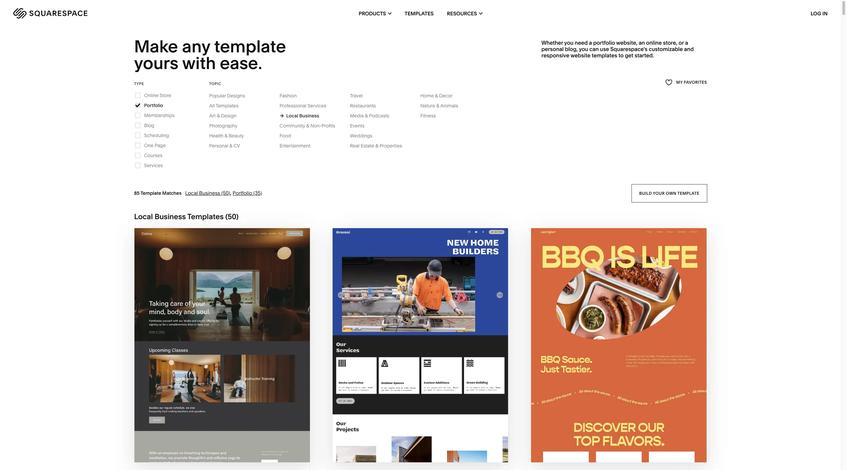 Task type: vqa. For each thing, say whether or not it's contained in the screenshot.
Colton image
no



Task type: describe. For each thing, give the bounding box(es) containing it.
entertainment
[[280, 143, 311, 149]]

log             in
[[811, 10, 828, 17]]

events link
[[350, 123, 371, 129]]

food link
[[280, 133, 298, 139]]

& for podcasts
[[365, 113, 368, 119]]

online
[[646, 39, 662, 46]]

animals
[[441, 103, 458, 109]]

courses
[[144, 152, 162, 158]]

start with colima
[[185, 332, 252, 340]]

to
[[619, 52, 624, 59]]

art & design link
[[209, 113, 243, 119]]

local business templates ( 50 )
[[134, 212, 239, 221]]

log             in link
[[811, 10, 828, 17]]

blog
[[144, 122, 154, 128]]

food
[[280, 133, 291, 139]]

in
[[823, 10, 828, 17]]

travel
[[350, 93, 363, 99]]

resources
[[447, 10, 477, 17]]

topic
[[209, 81, 222, 86]]

products button
[[359, 0, 392, 27]]

page
[[155, 142, 166, 148]]

portfolio
[[594, 39, 615, 46]]

responsive
[[542, 52, 570, 59]]

local for local business (50) , portfolio (35)
[[185, 190, 198, 196]]

fitness link
[[421, 113, 443, 119]]

community & non-profits link
[[280, 123, 342, 129]]

designs
[[227, 93, 245, 99]]

fashion link
[[280, 93, 304, 99]]

estate
[[361, 143, 374, 149]]

template inside button
[[678, 191, 700, 196]]

build your own template button
[[632, 184, 707, 203]]

photography
[[209, 123, 237, 129]]

& for design
[[217, 113, 220, 119]]

oranssi image
[[333, 228, 509, 462]]

start with colima button
[[185, 327, 259, 345]]

lexington
[[617, 332, 655, 340]]

my
[[677, 80, 683, 85]]

can
[[590, 46, 599, 52]]

use
[[600, 46, 609, 52]]

start with oranssi
[[382, 332, 452, 340]]

85
[[134, 190, 140, 196]]

get
[[625, 52, 634, 59]]

1 horizontal spatial you
[[579, 46, 588, 52]]

matches
[[162, 190, 182, 196]]

decor
[[439, 93, 453, 99]]

start with lexington button
[[576, 327, 662, 345]]

with inside make any template yours with ease.
[[182, 53, 216, 74]]

and
[[684, 46, 694, 52]]

popular
[[209, 93, 226, 99]]

your
[[653, 191, 665, 196]]

travel link
[[350, 93, 370, 99]]

an
[[639, 39, 645, 46]]

1 vertical spatial templates
[[216, 103, 239, 109]]

local for local business
[[286, 113, 298, 119]]

make
[[134, 36, 178, 57]]

my favorites link
[[666, 78, 707, 87]]

squarespace logo image
[[13, 8, 87, 19]]

professional services link
[[280, 103, 333, 109]]

home & decor
[[421, 93, 453, 99]]

resources button
[[447, 0, 483, 27]]

colima inside button
[[226, 332, 252, 340]]

business for local business (50) , portfolio (35)
[[199, 190, 220, 196]]

media
[[350, 113, 364, 119]]

lexington element
[[531, 228, 707, 462]]

website
[[571, 52, 591, 59]]

template
[[141, 190, 161, 196]]

weddings
[[350, 133, 373, 139]]

with for start with lexington
[[598, 332, 615, 340]]

art & design
[[209, 113, 237, 119]]

whether
[[542, 39, 563, 46]]

0 vertical spatial services
[[308, 103, 326, 109]]

cv
[[234, 143, 240, 149]]

scheduling
[[144, 132, 169, 138]]

colima element
[[134, 228, 310, 462]]

nature & animals
[[421, 103, 458, 109]]

memberships
[[144, 112, 175, 118]]

1 a from the left
[[589, 39, 592, 46]]

portfolio (35) link
[[233, 190, 262, 196]]

0 vertical spatial templates
[[405, 10, 434, 17]]

real estate & properties link
[[350, 143, 409, 149]]

design
[[221, 113, 237, 119]]

online
[[144, 92, 159, 98]]

lexington image
[[531, 228, 707, 462]]

properties
[[380, 143, 402, 149]]

log
[[811, 10, 822, 17]]

all
[[209, 103, 215, 109]]

1 vertical spatial colima
[[224, 345, 251, 353]]

start for start with lexington
[[576, 332, 597, 340]]

build your own template
[[639, 191, 700, 196]]

local business (50) link
[[185, 190, 230, 196]]

& for decor
[[435, 93, 438, 99]]

health & beauty
[[209, 133, 244, 139]]

one page
[[144, 142, 166, 148]]

health
[[209, 133, 224, 139]]

business for local business templates ( 50 )
[[155, 212, 186, 221]]

85 template matches
[[134, 190, 182, 196]]



Task type: locate. For each thing, give the bounding box(es) containing it.
business for local business
[[299, 113, 319, 119]]

local business link
[[280, 113, 319, 119]]

& right estate
[[376, 143, 379, 149]]

local down the 85
[[134, 212, 153, 221]]

business
[[299, 113, 319, 119], [199, 190, 220, 196], [155, 212, 186, 221]]

0 vertical spatial portfolio
[[144, 102, 163, 108]]

squarespace's
[[611, 46, 648, 52]]

0 horizontal spatial template
[[214, 36, 286, 57]]

1 vertical spatial template
[[678, 191, 700, 196]]

business left (50)
[[199, 190, 220, 196]]

start for start with oranssi
[[382, 332, 402, 340]]

entertainment link
[[280, 143, 317, 149]]

with for start with colima
[[207, 332, 224, 340]]

personal
[[542, 46, 564, 52]]

media & podcasts
[[350, 113, 389, 119]]

2 horizontal spatial start
[[576, 332, 597, 340]]

2 horizontal spatial local
[[286, 113, 298, 119]]

(
[[225, 212, 228, 221]]

0 horizontal spatial start
[[185, 332, 205, 340]]

need
[[575, 39, 588, 46]]

2 horizontal spatial business
[[299, 113, 319, 119]]

0 horizontal spatial local
[[134, 212, 153, 221]]

a
[[589, 39, 592, 46], [685, 39, 688, 46]]

with for start with oranssi
[[404, 332, 421, 340]]

fashion
[[280, 93, 297, 99]]

& left non-
[[306, 123, 309, 129]]

local for local business templates ( 50 )
[[134, 212, 153, 221]]

restaurants
[[350, 103, 376, 109]]

oranssi element
[[333, 228, 509, 462]]

you left can
[[579, 46, 588, 52]]

start for start with colima
[[185, 332, 205, 340]]

personal & cv link
[[209, 143, 247, 149]]

products
[[359, 10, 386, 17]]

with left lexington
[[598, 332, 615, 340]]

& right art
[[217, 113, 220, 119]]

make any template yours with ease.
[[134, 36, 290, 74]]

2 a from the left
[[685, 39, 688, 46]]

start with lexington
[[576, 332, 655, 340]]

1 vertical spatial services
[[144, 162, 163, 168]]

squarespace logo link
[[13, 8, 176, 19]]

you
[[564, 39, 574, 46], [579, 46, 588, 52]]

with up topic on the top left
[[182, 53, 216, 74]]

& right home
[[435, 93, 438, 99]]

portfolio
[[144, 102, 163, 108], [233, 190, 252, 196]]

local
[[286, 113, 298, 119], [185, 190, 198, 196], [134, 212, 153, 221]]

1 vertical spatial business
[[199, 190, 220, 196]]

business down matches
[[155, 212, 186, 221]]

whether you need a portfolio website, an online store, or a personal blog, you can use squarespace's customizable and responsive website templates to get started.
[[542, 39, 694, 59]]

1 horizontal spatial start
[[382, 332, 402, 340]]

health & beauty link
[[209, 133, 251, 139]]

build
[[639, 191, 652, 196]]

all templates
[[209, 103, 239, 109]]

start with oranssi button
[[382, 327, 459, 345]]

start inside start with lexington button
[[576, 332, 597, 340]]

50
[[228, 212, 236, 221]]

with
[[182, 53, 216, 74], [207, 332, 224, 340], [404, 332, 421, 340], [598, 332, 615, 340]]

media & podcasts link
[[350, 113, 396, 119]]

1 vertical spatial portfolio
[[233, 190, 252, 196]]

& right media
[[365, 113, 368, 119]]

real estate & properties
[[350, 143, 402, 149]]

& right the health
[[225, 133, 228, 139]]

photography link
[[209, 123, 244, 129]]

personal & cv
[[209, 143, 240, 149]]

& right nature
[[436, 103, 440, 109]]

home
[[421, 93, 434, 99]]

non-
[[311, 123, 322, 129]]

or
[[679, 39, 684, 46]]

a right or
[[685, 39, 688, 46]]

beauty
[[229, 133, 244, 139]]

0 horizontal spatial business
[[155, 212, 186, 221]]

community & non-profits
[[280, 123, 335, 129]]

& for beauty
[[225, 133, 228, 139]]

art
[[209, 113, 216, 119]]

with up preview colima
[[207, 332, 224, 340]]

professional
[[280, 103, 306, 109]]

2 vertical spatial templates
[[187, 212, 224, 221]]

0 horizontal spatial a
[[589, 39, 592, 46]]

templates
[[592, 52, 618, 59]]

home & decor link
[[421, 93, 459, 99]]

1 horizontal spatial portfolio
[[233, 190, 252, 196]]

a right need
[[589, 39, 592, 46]]

services up the local business
[[308, 103, 326, 109]]

events
[[350, 123, 365, 129]]

0 vertical spatial template
[[214, 36, 286, 57]]

2 start from the left
[[382, 332, 402, 340]]

1 horizontal spatial business
[[199, 190, 220, 196]]

popular designs link
[[209, 93, 252, 99]]

colima image
[[134, 228, 310, 462]]

1 horizontal spatial local
[[185, 190, 198, 196]]

you left need
[[564, 39, 574, 46]]

local business (50) , portfolio (35)
[[185, 190, 262, 196]]

preview colima
[[194, 345, 251, 353]]

& for cv
[[229, 143, 232, 149]]

with left oranssi
[[404, 332, 421, 340]]

(50)
[[221, 190, 230, 196]]

,
[[230, 190, 232, 196]]

templates link
[[405, 0, 434, 27]]

3 start from the left
[[576, 332, 597, 340]]

type
[[134, 81, 144, 86]]

local right matches
[[185, 190, 198, 196]]

restaurants link
[[350, 103, 383, 109]]

services down courses
[[144, 162, 163, 168]]

own
[[666, 191, 677, 196]]

1 horizontal spatial a
[[685, 39, 688, 46]]

portfolio down online
[[144, 102, 163, 108]]

professional services
[[280, 103, 326, 109]]

0 vertical spatial local
[[286, 113, 298, 119]]

& for non-
[[306, 123, 309, 129]]

with inside button
[[207, 332, 224, 340]]

nature & animals link
[[421, 103, 465, 109]]

0 vertical spatial business
[[299, 113, 319, 119]]

2 vertical spatial local
[[134, 212, 153, 221]]

preview
[[194, 345, 223, 353]]

oranssi
[[423, 332, 452, 340]]

start inside start with colima button
[[185, 332, 205, 340]]

all templates link
[[209, 103, 245, 109]]

0 horizontal spatial you
[[564, 39, 574, 46]]

online store
[[144, 92, 171, 98]]

0 vertical spatial colima
[[226, 332, 252, 340]]

real
[[350, 143, 360, 149]]

blog,
[[565, 46, 578, 52]]

& left cv
[[229, 143, 232, 149]]

1 start from the left
[[185, 332, 205, 340]]

store
[[160, 92, 171, 98]]

portfolio right ,
[[233, 190, 252, 196]]

start inside start with oranssi button
[[382, 332, 402, 340]]

ease.
[[220, 53, 262, 74]]

customizable
[[649, 46, 683, 52]]

template inside make any template yours with ease.
[[214, 36, 286, 57]]

0 horizontal spatial services
[[144, 162, 163, 168]]

& for animals
[[436, 103, 440, 109]]

1 horizontal spatial template
[[678, 191, 700, 196]]

personal
[[209, 143, 228, 149]]

started.
[[635, 52, 654, 59]]

0 horizontal spatial portfolio
[[144, 102, 163, 108]]

local up community
[[286, 113, 298, 119]]

1 vertical spatial local
[[185, 190, 198, 196]]

1 horizontal spatial services
[[308, 103, 326, 109]]

2 vertical spatial business
[[155, 212, 186, 221]]

business up the community & non-profits link
[[299, 113, 319, 119]]

&
[[435, 93, 438, 99], [436, 103, 440, 109], [217, 113, 220, 119], [365, 113, 368, 119], [306, 123, 309, 129], [225, 133, 228, 139], [229, 143, 232, 149], [376, 143, 379, 149]]



